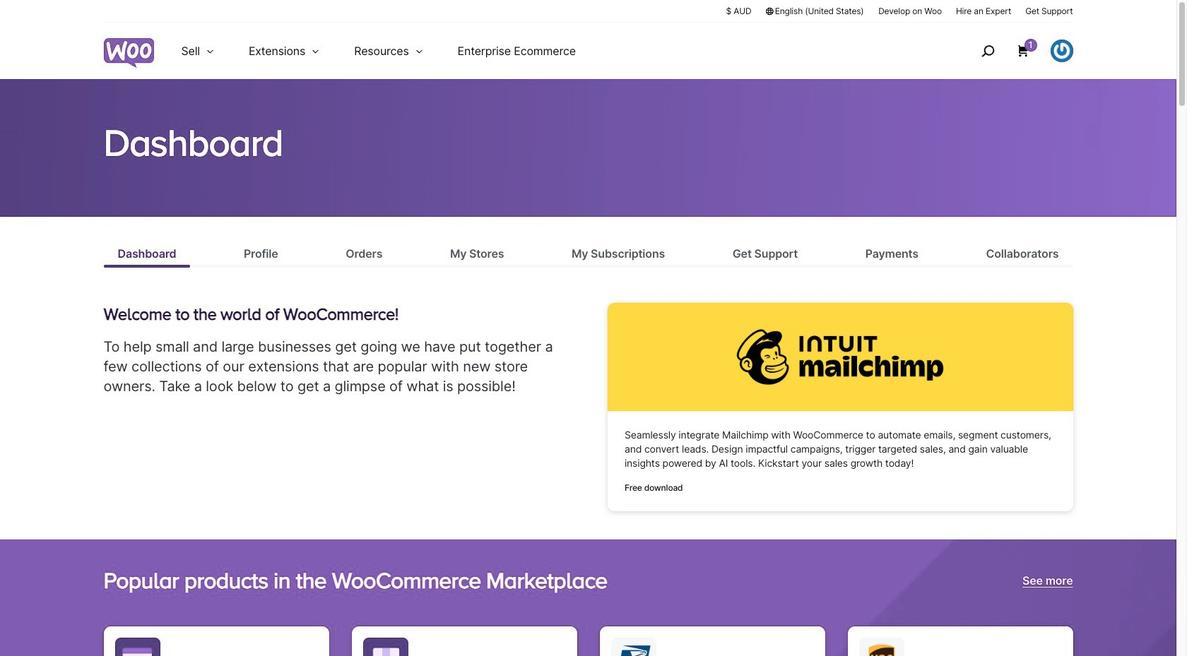 Task type: describe. For each thing, give the bounding box(es) containing it.
search image
[[977, 40, 999, 62]]



Task type: vqa. For each thing, say whether or not it's contained in the screenshot.
checkbox
no



Task type: locate. For each thing, give the bounding box(es) containing it.
open account menu image
[[1051, 40, 1073, 62]]

service navigation menu element
[[951, 28, 1073, 74]]



